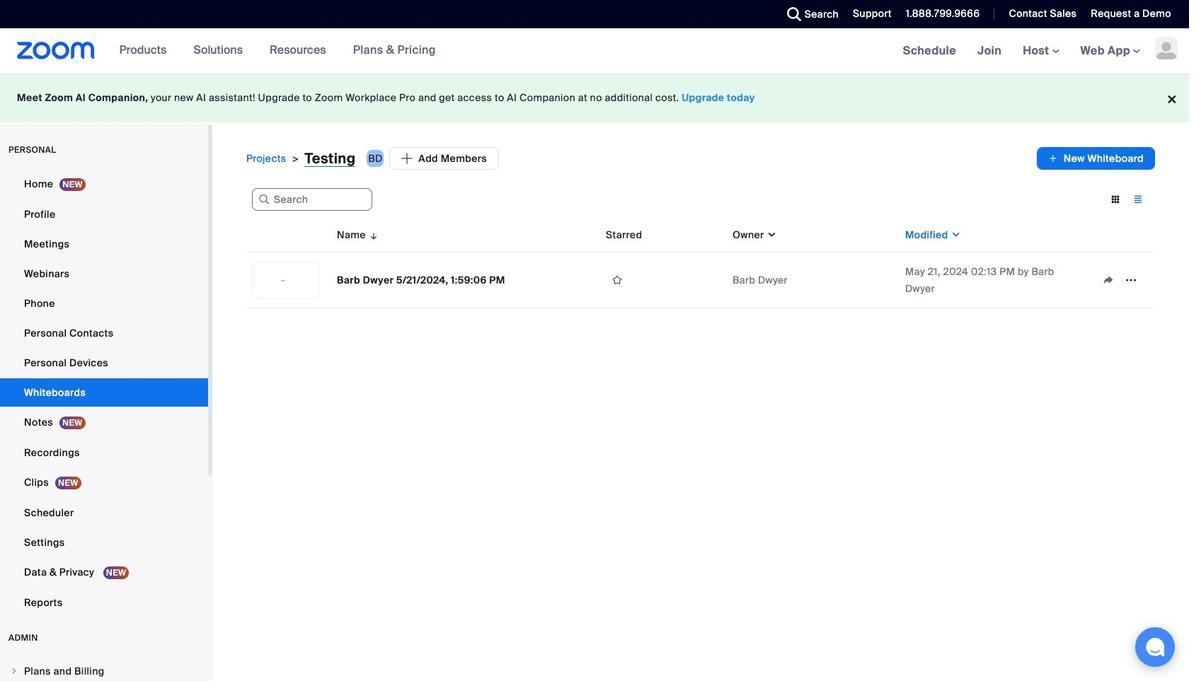 Task type: vqa. For each thing, say whether or not it's contained in the screenshot.
Kendall Parks icon
no



Task type: describe. For each thing, give the bounding box(es) containing it.
grid mode, not selected image
[[1105, 193, 1127, 206]]

arrow down image
[[366, 227, 379, 244]]

2 down image from the left
[[949, 228, 962, 242]]

list mode, selected image
[[1127, 193, 1150, 206]]

Search text field
[[252, 189, 372, 211]]

more options for barb dwyer 5/21/2024, 1:59:06 pm image
[[1120, 274, 1143, 287]]

click to star the whiteboard barb dwyer 5/21/2024, 1:59:06 pm image
[[606, 274, 629, 287]]

barb dwyer 5/21/2024, 1:59:06 pm element
[[337, 274, 505, 287]]



Task type: locate. For each thing, give the bounding box(es) containing it.
open chat image
[[1146, 638, 1165, 658]]

zoom logo image
[[17, 42, 95, 59]]

menu item
[[0, 658, 208, 682]]

banner
[[0, 28, 1190, 74]]

profile picture image
[[1156, 37, 1178, 59]]

1 down image from the left
[[764, 228, 777, 242]]

thumbnail of barb dwyer 5/21/2024, 1:59:06 pm image
[[253, 262, 319, 299]]

down image
[[764, 228, 777, 242], [949, 228, 962, 242]]

right image
[[10, 668, 18, 676]]

personal menu menu
[[0, 170, 208, 619]]

product information navigation
[[95, 28, 447, 74]]

application
[[367, 147, 499, 170], [1037, 147, 1156, 170], [246, 218, 1156, 309], [1097, 270, 1150, 291]]

footer
[[0, 74, 1190, 122]]

add image
[[1049, 152, 1058, 166]]

meetings navigation
[[893, 28, 1190, 74]]

1 horizontal spatial down image
[[949, 228, 962, 242]]

share image
[[1097, 274, 1120, 287]]

0 horizontal spatial down image
[[764, 228, 777, 242]]



